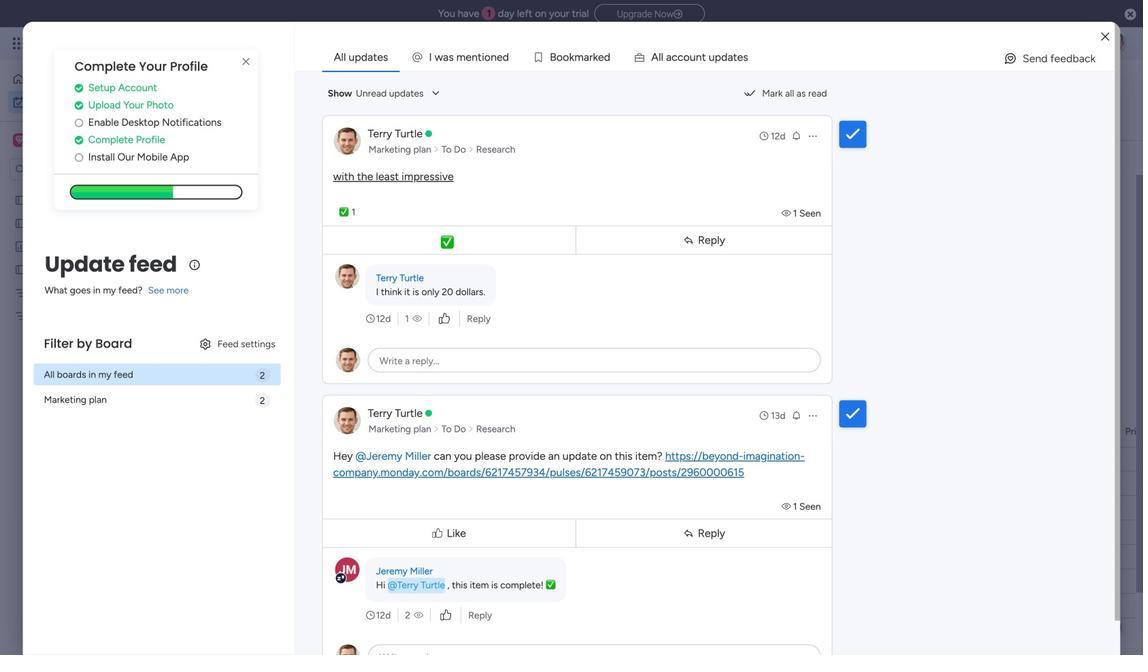 Task type: locate. For each thing, give the bounding box(es) containing it.
workspace image
[[13, 133, 27, 148], [15, 133, 24, 148]]

public board image
[[14, 194, 27, 207], [14, 217, 27, 230]]

0 vertical spatial v2 like image
[[439, 311, 450, 326]]

0 horizontal spatial tab
[[201, 118, 250, 140]]

circle o image
[[75, 152, 83, 163]]

slider arrow image
[[434, 143, 440, 156], [434, 422, 440, 436]]

0 vertical spatial slider arrow image
[[468, 143, 474, 156]]

give feedback image
[[1004, 52, 1018, 65]]

slider arrow image for slider arrow image related to reminder icon's the v2 like icon
[[468, 143, 474, 156]]

list box
[[0, 186, 174, 512]]

v2 like image
[[439, 311, 450, 326], [441, 608, 452, 623]]

2 workspace image from the left
[[15, 133, 24, 148]]

0 vertical spatial slider arrow image
[[434, 143, 440, 156]]

1 public board image from the top
[[14, 194, 27, 207]]

dapulse rightstroke image
[[674, 9, 683, 19]]

select product image
[[12, 37, 26, 50]]

tab
[[322, 44, 400, 71], [201, 118, 250, 140]]

option
[[8, 68, 165, 90], [8, 91, 165, 113], [0, 188, 174, 191]]

1 vertical spatial slider arrow image
[[468, 422, 474, 436]]

2 check circle image from the top
[[75, 100, 83, 111]]

workspace selection element
[[13, 132, 114, 150]]

column header
[[682, 420, 825, 443]]

1 slider arrow image from the top
[[434, 143, 440, 156]]

Filter dashboard by text search field
[[264, 146, 388, 168]]

0 vertical spatial tab
[[322, 44, 400, 71]]

1 vertical spatial v2 like image
[[441, 608, 452, 623]]

1 horizontal spatial tab
[[322, 44, 400, 71]]

0 vertical spatial public board image
[[14, 194, 27, 207]]

reminder image
[[792, 130, 802, 141]]

public board image
[[14, 263, 27, 276]]

1 vertical spatial slider arrow image
[[434, 422, 440, 436]]

1 check circle image from the top
[[75, 83, 83, 93]]

options image
[[808, 411, 819, 421]]

check circle image
[[75, 83, 83, 93], [75, 100, 83, 111]]

1 vertical spatial check circle image
[[75, 100, 83, 111]]

None search field
[[264, 146, 388, 168]]

public dashboard image
[[14, 240, 27, 253]]

slider arrow image
[[468, 143, 474, 156], [468, 422, 474, 436]]

1 vertical spatial public board image
[[14, 217, 27, 230]]

0 vertical spatial check circle image
[[75, 83, 83, 93]]

dapulse close image
[[1125, 8, 1137, 22]]

1 vertical spatial option
[[8, 91, 165, 113]]

2 slider arrow image from the top
[[434, 422, 440, 436]]

slider arrow image for the v2 like icon for reminder image slider arrow image
[[468, 422, 474, 436]]

v2 seen image
[[782, 208, 794, 219], [413, 312, 422, 326], [782, 501, 794, 513], [414, 609, 424, 623]]

1 vertical spatial tab
[[201, 118, 250, 140]]

see plans image
[[226, 36, 238, 51]]

terry turtle image
[[1106, 33, 1127, 54]]

slider arrow image for the v2 like icon for reminder image
[[434, 422, 440, 436]]

tab list
[[322, 44, 1116, 71]]

check circle image
[[75, 135, 83, 145]]

2 slider arrow image from the top
[[468, 422, 474, 436]]

1 slider arrow image from the top
[[468, 143, 474, 156]]



Task type: describe. For each thing, give the bounding box(es) containing it.
v2 like image for reminder icon
[[439, 311, 450, 326]]

close image
[[1102, 32, 1110, 42]]

options image
[[808, 131, 819, 142]]

Search in workspace field
[[29, 162, 114, 177]]

0 vertical spatial option
[[8, 68, 165, 90]]

v2 like image for reminder image
[[441, 608, 452, 623]]

2 public board image from the top
[[14, 217, 27, 230]]

reminder image
[[792, 410, 802, 421]]

slider arrow image for reminder icon's the v2 like icon
[[434, 143, 440, 156]]

search image
[[372, 152, 382, 163]]

dapulse x slim image
[[238, 54, 254, 70]]

2 vertical spatial option
[[0, 188, 174, 191]]

circle o image
[[75, 118, 83, 128]]

1 workspace image from the left
[[13, 133, 27, 148]]



Task type: vqa. For each thing, say whether or not it's contained in the screenshot.
Leilani@email.com LINK to the right
no



